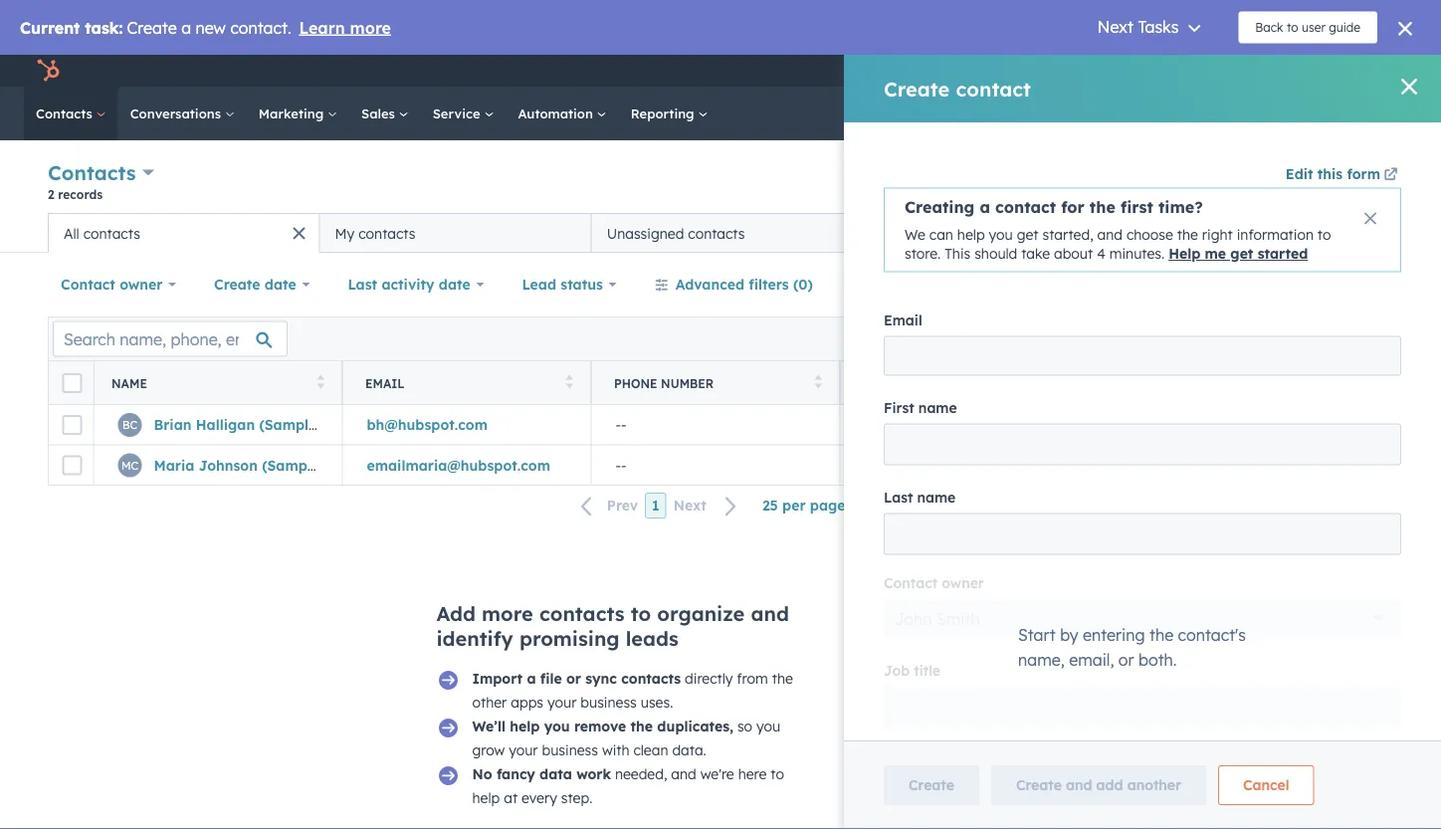 Task type: vqa. For each thing, say whether or not it's contained in the screenshot.
Data Quality button
yes



Task type: describe. For each thing, give the bounding box(es) containing it.
columns
[[1330, 332, 1376, 347]]

leads
[[626, 626, 679, 651]]

name
[[112, 376, 147, 391]]

next button
[[667, 493, 750, 519]]

pagination navigation
[[569, 493, 750, 519]]

service link
[[421, 87, 506, 140]]

uses.
[[641, 694, 674, 711]]

0 horizontal spatial the
[[631, 718, 653, 735]]

hubspot link
[[24, 59, 75, 83]]

(sample for halligan
[[259, 416, 317, 434]]

all for all contacts clone
[[879, 225, 895, 242]]

work
[[577, 766, 611, 783]]

marketing link
[[247, 87, 350, 140]]

export
[[1229, 332, 1266, 347]]

(sample for johnson
[[262, 457, 320, 474]]

with
[[602, 742, 630, 759]]

1 vertical spatial contact owner
[[863, 376, 971, 391]]

directly
[[685, 670, 733, 688]]

all contacts clone
[[879, 225, 994, 242]]

business inside the directly from the other apps your business uses.
[[581, 694, 637, 711]]

(4/5)
[[1246, 224, 1282, 241]]

oct 25, 2023
[[1363, 457, 1442, 474]]

all contacts
[[64, 225, 140, 242]]

contact
[[1334, 175, 1377, 190]]

automation
[[518, 105, 597, 121]]

automation link
[[506, 87, 619, 140]]

the inside the directly from the other apps your business uses.
[[772, 670, 793, 688]]

lead
[[522, 276, 557, 293]]

actions button
[[1091, 167, 1179, 199]]

my
[[335, 225, 355, 242]]

quality
[[1027, 174, 1078, 191]]

and inside add more contacts to organize and identify promising leads
[[751, 601, 790, 626]]

marketplaces button
[[1142, 55, 1184, 87]]

unassigned inside unassigned contacts button
[[607, 225, 684, 242]]

clone
[[960, 225, 994, 242]]

contacts for all contacts clone
[[899, 225, 956, 242]]

contact owner inside popup button
[[61, 276, 163, 293]]

upgrade
[[1047, 64, 1101, 80]]

(0)
[[794, 276, 813, 293]]

emailmaria@hubspot.com button
[[343, 445, 591, 485]]

you inside so you grow your business with clean data.
[[757, 718, 781, 735]]

create contact
[[1293, 175, 1377, 190]]

all for all views
[[1320, 224, 1338, 241]]

help button
[[1188, 55, 1222, 87]]

duplicates,
[[658, 718, 734, 735]]

to inside needed, and we're here to help at every step.
[[771, 766, 785, 783]]

1 press to sort. element from the left
[[317, 375, 325, 392]]

johnsmith
[[1327, 62, 1386, 79]]

contacts banner
[[48, 157, 1394, 213]]

unassigned button for -
[[840, 405, 1089, 445]]

marketing
[[259, 105, 328, 121]]

primary company
[[1112, 376, 1233, 391]]

and inside needed, and we're here to help at every step.
[[671, 766, 697, 783]]

contacts inside 'link'
[[36, 105, 96, 121]]

owner inside popup button
[[120, 276, 163, 293]]

apps
[[511, 694, 544, 711]]

data quality
[[989, 174, 1078, 191]]

prev button
[[569, 493, 645, 519]]

contacts for unassigned contacts
[[688, 225, 745, 242]]

contacts for all contacts
[[83, 225, 140, 242]]

contact) for bh@hubspot.com
[[321, 416, 381, 434]]

add view (4/5) button
[[1144, 213, 1307, 253]]

contacts inside add more contacts to organize and identify promising leads
[[540, 601, 625, 626]]

edit columns button
[[1291, 326, 1389, 352]]

per
[[783, 497, 806, 514]]

oct
[[1363, 457, 1386, 474]]

step.
[[561, 790, 593, 807]]

last activity date
[[348, 276, 471, 293]]

advanced
[[676, 276, 745, 293]]

25,
[[1390, 457, 1409, 474]]

brian
[[154, 416, 192, 434]]

calling icon image
[[1113, 62, 1131, 80]]

bh@hubspot.com button
[[343, 405, 591, 445]]

fancy
[[497, 766, 536, 783]]

no
[[472, 766, 493, 783]]

edit columns
[[1304, 332, 1376, 347]]

1 button
[[645, 493, 667, 519]]

or
[[567, 670, 582, 688]]

we're
[[701, 766, 735, 783]]

all contacts clone button
[[864, 213, 1136, 253]]

halligan
[[196, 416, 255, 434]]

create for create date
[[214, 276, 260, 293]]

needed, and we're here to help at every step.
[[472, 766, 785, 807]]

reporting link
[[619, 87, 720, 140]]

company
[[1172, 376, 1233, 391]]

contact inside popup button
[[61, 276, 115, 293]]

activit
[[1395, 376, 1442, 391]]

unassigned for bh@hubspot.com
[[865, 416, 942, 434]]

sales
[[362, 105, 399, 121]]

25
[[763, 497, 778, 514]]

sync
[[586, 670, 617, 688]]

grow
[[472, 742, 505, 759]]

upgrade image
[[1025, 63, 1043, 81]]

notifications image
[[1263, 64, 1281, 82]]

1 horizontal spatial contact
[[863, 376, 921, 391]]

unassigned contacts
[[607, 225, 745, 242]]

Search name, phone, email addresses, or company search field
[[53, 321, 288, 357]]

filters
[[749, 276, 789, 293]]

2023
[[1413, 457, 1442, 474]]

contacts inside popup button
[[48, 160, 136, 185]]

page
[[810, 497, 846, 514]]

2 date from the left
[[439, 276, 471, 293]]

all views
[[1320, 224, 1381, 241]]

-- button for emailmaria@hubspot.com
[[591, 445, 840, 485]]

contacts button
[[48, 158, 154, 187]]

last for last activity date
[[348, 276, 378, 293]]

john smith image
[[1305, 62, 1323, 80]]

unassigned for emailmaria@hubspot.com
[[865, 457, 942, 474]]

brian halligan (sample contact) link
[[154, 416, 381, 434]]

data.
[[673, 742, 707, 759]]

more
[[482, 601, 534, 626]]

notifications button
[[1255, 55, 1289, 87]]

import button
[[1191, 167, 1265, 199]]

needed,
[[615, 766, 668, 783]]

press to sort. element for email
[[566, 375, 574, 392]]

data
[[989, 174, 1023, 191]]

add for add more contacts to organize and identify promising leads
[[437, 601, 476, 626]]

email
[[365, 376, 405, 391]]

1 vertical spatial owner
[[924, 376, 971, 391]]



Task type: locate. For each thing, give the bounding box(es) containing it.
2 all from the left
[[64, 225, 79, 242]]

records
[[58, 187, 103, 202]]

all down 2 records
[[64, 225, 79, 242]]

2 horizontal spatial all
[[1320, 224, 1338, 241]]

your inside so you grow your business with clean data.
[[509, 742, 538, 759]]

2 press to sort. image from the left
[[566, 375, 574, 389]]

menu
[[1023, 55, 1418, 87]]

a
[[527, 670, 536, 688]]

help down apps
[[510, 718, 540, 735]]

press to sort. image left phone
[[566, 375, 574, 389]]

create down all contacts button
[[214, 276, 260, 293]]

1 horizontal spatial you
[[757, 718, 781, 735]]

your inside the directly from the other apps your business uses.
[[548, 694, 577, 711]]

contact)
[[321, 416, 381, 434], [324, 457, 384, 474]]

contact owner button
[[48, 265, 189, 305]]

sales link
[[350, 87, 421, 140]]

0 horizontal spatial help
[[472, 790, 500, 807]]

contacts right my
[[359, 225, 416, 242]]

contacts inside button
[[359, 225, 416, 242]]

help down no
[[472, 790, 500, 807]]

data quality button
[[955, 163, 1079, 203]]

1 vertical spatial create
[[214, 276, 260, 293]]

1 vertical spatial contact
[[863, 376, 921, 391]]

conversations link
[[118, 87, 247, 140]]

0 vertical spatial unassigned
[[607, 225, 684, 242]]

all views link
[[1307, 213, 1394, 253]]

press to sort. image for contact owner
[[1064, 375, 1071, 389]]

owner
[[120, 276, 163, 293], [924, 376, 971, 391]]

1 horizontal spatial create
[[1293, 175, 1331, 190]]

contacts down hubspot link
[[36, 105, 96, 121]]

settings link
[[1226, 60, 1251, 81]]

0 vertical spatial contact owner
[[61, 276, 163, 293]]

add inside popup button
[[1178, 224, 1206, 241]]

date
[[265, 276, 296, 293], [439, 276, 471, 293]]

bh@hubspot.com
[[367, 416, 488, 434]]

4 press to sort. element from the left
[[1064, 375, 1071, 392]]

0 horizontal spatial and
[[671, 766, 697, 783]]

at
[[504, 790, 518, 807]]

0 horizontal spatial all
[[64, 225, 79, 242]]

0 horizontal spatial contact
[[61, 276, 115, 293]]

3 all from the left
[[879, 225, 895, 242]]

advanced filters (0)
[[676, 276, 813, 293]]

so
[[738, 718, 753, 735]]

business up we'll help you remove the duplicates,
[[581, 694, 637, 711]]

2 -- button from the top
[[591, 445, 840, 485]]

help
[[510, 718, 540, 735], [472, 790, 500, 807]]

1 horizontal spatial press to sort. image
[[566, 375, 574, 389]]

last activity date button
[[335, 265, 497, 305]]

3 press to sort. element from the left
[[815, 375, 823, 392]]

business up data on the bottom left of page
[[542, 742, 598, 759]]

(sample up maria johnson (sample contact) link
[[259, 416, 317, 434]]

add view (4/5)
[[1178, 224, 1282, 241]]

1 vertical spatial business
[[542, 742, 598, 759]]

clean
[[634, 742, 669, 759]]

business inside so you grow your business with clean data.
[[542, 742, 598, 759]]

1 vertical spatial add
[[437, 601, 476, 626]]

prev
[[607, 497, 638, 514]]

menu containing johnsmith
[[1023, 55, 1418, 87]]

press to sort. image for the press to sort. element corresponding to email
[[566, 375, 574, 389]]

last
[[348, 276, 378, 293], [1361, 376, 1391, 391]]

create contact button
[[1276, 167, 1394, 199]]

1 horizontal spatial owner
[[924, 376, 971, 391]]

all inside "link"
[[1320, 224, 1338, 241]]

Search HubSpot search field
[[1162, 97, 1406, 130]]

bh@hubspot.com link
[[367, 416, 488, 434]]

last activit
[[1361, 376, 1442, 391]]

contact) for emailmaria@hubspot.com
[[324, 457, 384, 474]]

other
[[472, 694, 507, 711]]

phone number
[[614, 376, 714, 391]]

add left more
[[437, 601, 476, 626]]

create for create contact
[[1293, 175, 1331, 190]]

contact) down bh@hubspot.com at the left bottom of page
[[324, 457, 384, 474]]

reporting
[[631, 105, 698, 121]]

1 horizontal spatial to
[[771, 766, 785, 783]]

0 vertical spatial help
[[510, 718, 540, 735]]

contacts link
[[24, 87, 118, 140]]

and up from
[[751, 601, 790, 626]]

status
[[561, 276, 603, 293]]

data
[[540, 766, 572, 783]]

create inside popup button
[[214, 276, 260, 293]]

identify
[[437, 626, 514, 651]]

0 horizontal spatial press to sort. image
[[815, 375, 823, 389]]

press to sort. element for phone number
[[815, 375, 823, 392]]

all contacts button
[[48, 213, 320, 253]]

the right from
[[772, 670, 793, 688]]

johnsmith button
[[1293, 55, 1416, 87]]

contacts
[[36, 105, 96, 121], [48, 160, 136, 185]]

press to sort. image
[[815, 375, 823, 389], [1064, 375, 1071, 389]]

1 horizontal spatial date
[[439, 276, 471, 293]]

contacts down contacts banner
[[688, 225, 745, 242]]

2 you from the left
[[757, 718, 781, 735]]

create left contact
[[1293, 175, 1331, 190]]

0 horizontal spatial date
[[265, 276, 296, 293]]

all
[[1320, 224, 1338, 241], [64, 225, 79, 242], [879, 225, 895, 242]]

1 horizontal spatial press to sort. image
[[1064, 375, 1071, 389]]

0 horizontal spatial import
[[472, 670, 523, 688]]

0 vertical spatial to
[[631, 601, 651, 626]]

remove
[[575, 718, 627, 735]]

add inside add more contacts to organize and identify promising leads
[[437, 601, 476, 626]]

0 horizontal spatial add
[[437, 601, 476, 626]]

1 horizontal spatial the
[[772, 670, 793, 688]]

0 vertical spatial contact)
[[321, 416, 381, 434]]

-- button down number
[[591, 405, 840, 445]]

1 horizontal spatial contact owner
[[863, 376, 971, 391]]

-
[[616, 416, 621, 434], [621, 416, 627, 434], [1114, 416, 1119, 434], [1119, 416, 1125, 434], [1363, 416, 1368, 434], [1368, 416, 1374, 434], [616, 457, 621, 474], [621, 457, 627, 474], [1114, 457, 1119, 474], [1119, 457, 1125, 474]]

1 vertical spatial help
[[472, 790, 500, 807]]

contacts left clone at top right
[[899, 225, 956, 242]]

import for import a file or sync contacts
[[472, 670, 523, 688]]

1 horizontal spatial import
[[1208, 175, 1248, 190]]

your up fancy
[[509, 742, 538, 759]]

press to sort. image left email
[[317, 375, 325, 389]]

0 horizontal spatial last
[[348, 276, 378, 293]]

0 horizontal spatial press to sort. image
[[317, 375, 325, 389]]

0 horizontal spatial you
[[544, 718, 570, 735]]

1 press to sort. image from the left
[[317, 375, 325, 389]]

import for import
[[1208, 175, 1248, 190]]

0 vertical spatial contacts
[[36, 105, 96, 121]]

all for all contacts
[[64, 225, 79, 242]]

we'll
[[472, 718, 506, 735]]

you left the remove in the left bottom of the page
[[544, 718, 570, 735]]

contact) down email
[[321, 416, 381, 434]]

1 vertical spatial contact)
[[324, 457, 384, 474]]

you right so on the right bottom
[[757, 718, 781, 735]]

calling icon button
[[1105, 58, 1138, 84]]

2 unassigned button from the top
[[840, 445, 1089, 485]]

0 vertical spatial owner
[[120, 276, 163, 293]]

contacts up 'import a file or sync contacts'
[[540, 601, 625, 626]]

from
[[737, 670, 769, 688]]

johnson
[[199, 457, 258, 474]]

press to sort. element for contact owner
[[1064, 375, 1071, 392]]

1 unassigned button from the top
[[840, 405, 1089, 445]]

1 vertical spatial (sample
[[262, 457, 320, 474]]

1 vertical spatial unassigned
[[865, 416, 942, 434]]

all left clone at top right
[[879, 225, 895, 242]]

phone
[[614, 376, 658, 391]]

2 press to sort. image from the left
[[1064, 375, 1071, 389]]

add for add view (4/5)
[[1178, 224, 1206, 241]]

1 horizontal spatial all
[[879, 225, 895, 242]]

1 vertical spatial and
[[671, 766, 697, 783]]

1 vertical spatial import
[[472, 670, 523, 688]]

press to sort. image for phone number
[[815, 375, 823, 389]]

create
[[1293, 175, 1331, 190], [214, 276, 260, 293]]

the
[[772, 670, 793, 688], [631, 718, 653, 735]]

0 horizontal spatial owner
[[120, 276, 163, 293]]

organize
[[657, 601, 745, 626]]

0 horizontal spatial to
[[631, 601, 651, 626]]

-- button up next button
[[591, 445, 840, 485]]

my contacts button
[[320, 213, 592, 253]]

maria johnson (sample contact) link
[[154, 457, 384, 474]]

last left "activit"
[[1361, 376, 1391, 391]]

0 vertical spatial business
[[581, 694, 637, 711]]

import up view
[[1208, 175, 1248, 190]]

here
[[739, 766, 767, 783]]

help image
[[1196, 64, 1214, 82]]

0 vertical spatial import
[[1208, 175, 1248, 190]]

to left the organize
[[631, 601, 651, 626]]

1 horizontal spatial last
[[1361, 376, 1391, 391]]

0 vertical spatial add
[[1178, 224, 1206, 241]]

add
[[1178, 224, 1206, 241], [437, 601, 476, 626]]

press to sort. element
[[317, 375, 325, 392], [566, 375, 574, 392], [815, 375, 823, 392], [1064, 375, 1071, 392]]

your down file
[[548, 694, 577, 711]]

2 vertical spatial unassigned
[[865, 457, 942, 474]]

0 vertical spatial create
[[1293, 175, 1331, 190]]

create inside "button"
[[1293, 175, 1331, 190]]

press to sort. image for 1st the press to sort. element from the left
[[317, 375, 325, 389]]

last inside popup button
[[348, 276, 378, 293]]

0 vertical spatial and
[[751, 601, 790, 626]]

search image
[[1400, 107, 1414, 120]]

contacts up records
[[48, 160, 136, 185]]

brian halligan (sample contact)
[[154, 416, 381, 434]]

last for last activit
[[1361, 376, 1391, 391]]

1 vertical spatial contacts
[[48, 160, 136, 185]]

hubspot image
[[36, 59, 60, 83]]

1 -- button from the top
[[591, 405, 840, 445]]

0 vertical spatial contact
[[61, 276, 115, 293]]

you
[[544, 718, 570, 735], [757, 718, 781, 735]]

contacts down records
[[83, 225, 140, 242]]

unassigned button for oct
[[840, 445, 1089, 485]]

help inside needed, and we're here to help at every step.
[[472, 790, 500, 807]]

contacts up uses.
[[622, 670, 681, 688]]

1 horizontal spatial your
[[548, 694, 577, 711]]

1 vertical spatial to
[[771, 766, 785, 783]]

-- button
[[591, 405, 840, 445], [591, 445, 840, 485]]

0 vertical spatial your
[[548, 694, 577, 711]]

0 vertical spatial the
[[772, 670, 793, 688]]

0 horizontal spatial your
[[509, 742, 538, 759]]

1 you from the left
[[544, 718, 570, 735]]

emailmaria@hubspot.com link
[[367, 457, 551, 474]]

add left view
[[1178, 224, 1206, 241]]

primary company column header
[[1089, 361, 1339, 405]]

0 vertical spatial last
[[348, 276, 378, 293]]

1 vertical spatial the
[[631, 718, 653, 735]]

import up other
[[472, 670, 523, 688]]

1 horizontal spatial add
[[1178, 224, 1206, 241]]

all left views
[[1320, 224, 1338, 241]]

2
[[48, 187, 54, 202]]

(sample down brian halligan (sample contact)
[[262, 457, 320, 474]]

contacts for my contacts
[[359, 225, 416, 242]]

edit
[[1304, 332, 1326, 347]]

1 horizontal spatial and
[[751, 601, 790, 626]]

1
[[652, 497, 660, 514]]

import inside button
[[1208, 175, 1248, 190]]

0 horizontal spatial create
[[214, 276, 260, 293]]

to inside add more contacts to organize and identify promising leads
[[631, 601, 651, 626]]

emailmaria@hubspot.com
[[367, 457, 551, 474]]

create date button
[[201, 265, 323, 305]]

-- button for bh@hubspot.com
[[591, 405, 840, 445]]

1 vertical spatial your
[[509, 742, 538, 759]]

conversations
[[130, 105, 225, 121]]

1 press to sort. image from the left
[[815, 375, 823, 389]]

1 all from the left
[[1320, 224, 1338, 241]]

0 horizontal spatial contact owner
[[61, 276, 163, 293]]

2 press to sort. element from the left
[[566, 375, 574, 392]]

to right the here
[[771, 766, 785, 783]]

last left activity
[[348, 276, 378, 293]]

settings image
[[1230, 63, 1248, 81]]

and down "data." on the left bottom of page
[[671, 766, 697, 783]]

1 date from the left
[[265, 276, 296, 293]]

so you grow your business with clean data.
[[472, 718, 781, 759]]

1 horizontal spatial help
[[510, 718, 540, 735]]

1 vertical spatial last
[[1361, 376, 1391, 391]]

to
[[631, 601, 651, 626], [771, 766, 785, 783]]

primary
[[1112, 376, 1169, 391]]

no fancy data work
[[472, 766, 611, 783]]

the up clean on the bottom of the page
[[631, 718, 653, 735]]

press to sort. image
[[317, 375, 325, 389], [566, 375, 574, 389]]

marketplaces image
[[1154, 64, 1172, 82]]

your
[[548, 694, 577, 711], [509, 742, 538, 759]]

0 vertical spatial (sample
[[259, 416, 317, 434]]



